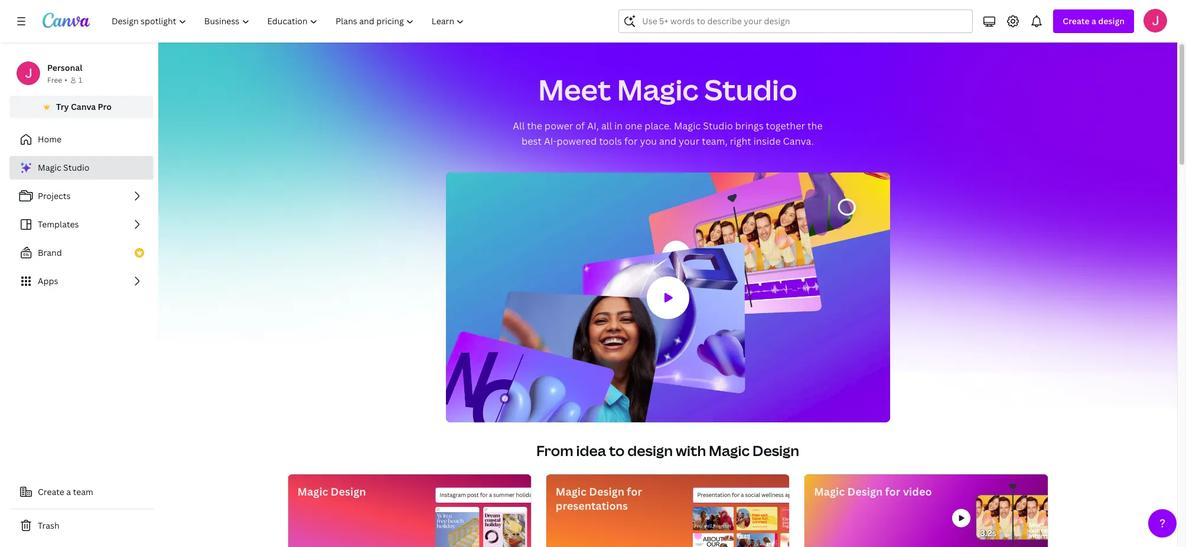 Task type: locate. For each thing, give the bounding box(es) containing it.
trash
[[38, 520, 59, 531]]

1 horizontal spatial create
[[1063, 15, 1090, 27]]

you
[[640, 135, 657, 148]]

the
[[527, 119, 542, 132], [808, 119, 823, 132]]

team
[[73, 486, 93, 497]]

design right to
[[628, 441, 673, 460]]

right
[[730, 135, 751, 148]]

magic studio
[[38, 162, 89, 173]]

create inside dropdown button
[[1063, 15, 1090, 27]]

brand link
[[9, 241, 154, 265]]

for for magic design for video
[[885, 484, 901, 499]]

for down one on the right top of the page
[[624, 135, 638, 148]]

ai,
[[587, 119, 599, 132]]

design for magic design for video
[[847, 484, 883, 499]]

magic inside all the power of ai, all in one place. magic studio brings together the best ai-powered tools for you and your team, right inside canva.
[[674, 119, 701, 132]]

None search field
[[619, 9, 973, 33]]

create for create a team
[[38, 486, 64, 497]]

0 vertical spatial studio
[[704, 70, 797, 109]]

for inside magic design for presentations
[[627, 484, 642, 499]]

0 vertical spatial a
[[1092, 15, 1096, 27]]

2 vertical spatial studio
[[63, 162, 89, 173]]

1 horizontal spatial a
[[1092, 15, 1096, 27]]

design
[[1098, 15, 1125, 27], [628, 441, 673, 460]]

the up canva. on the top right
[[808, 119, 823, 132]]

your
[[679, 135, 700, 148]]

0 vertical spatial design
[[1098, 15, 1125, 27]]

design inside button
[[847, 484, 883, 499]]

of
[[576, 119, 585, 132]]

a inside create a team button
[[66, 486, 71, 497]]

a inside create a design dropdown button
[[1092, 15, 1096, 27]]

create
[[1063, 15, 1090, 27], [38, 486, 64, 497]]

a
[[1092, 15, 1096, 27], [66, 486, 71, 497]]

tools
[[599, 135, 622, 148]]

presentations
[[556, 499, 628, 513]]

create for create a design
[[1063, 15, 1090, 27]]

1 horizontal spatial design
[[1098, 15, 1125, 27]]

studio up brings
[[704, 70, 797, 109]]

apps link
[[9, 269, 154, 293]]

canva
[[71, 101, 96, 112]]

powered
[[557, 135, 597, 148]]

list containing magic studio
[[9, 156, 154, 293]]

list
[[9, 156, 154, 293]]

create inside button
[[38, 486, 64, 497]]

projects
[[38, 190, 71, 201]]

the up best
[[527, 119, 542, 132]]

brand
[[38, 247, 62, 258]]

for for magic design for presentations
[[627, 484, 642, 499]]

1 vertical spatial studio
[[703, 119, 733, 132]]

create a design button
[[1054, 9, 1134, 33]]

for left video
[[885, 484, 901, 499]]

templates link
[[9, 213, 154, 236]]

studio up team,
[[703, 119, 733, 132]]

magic design
[[297, 484, 366, 499]]

0 horizontal spatial the
[[527, 119, 542, 132]]

studio
[[704, 70, 797, 109], [703, 119, 733, 132], [63, 162, 89, 173]]

0 horizontal spatial design
[[628, 441, 673, 460]]

0 horizontal spatial create
[[38, 486, 64, 497]]

studio inside all the power of ai, all in one place. magic studio brings together the best ai-powered tools for you and your team, right inside canva.
[[703, 119, 733, 132]]

magic design button
[[287, 474, 532, 547]]

0 vertical spatial create
[[1063, 15, 1090, 27]]

1 the from the left
[[527, 119, 542, 132]]

inside
[[754, 135, 781, 148]]

studio down home link
[[63, 162, 89, 173]]

design inside dropdown button
[[1098, 15, 1125, 27]]

1 vertical spatial create
[[38, 486, 64, 497]]

create a team button
[[9, 480, 154, 504]]

1 vertical spatial a
[[66, 486, 71, 497]]

design
[[753, 441, 799, 460], [331, 484, 366, 499], [589, 484, 624, 499], [847, 484, 883, 499]]

0 horizontal spatial a
[[66, 486, 71, 497]]

free •
[[47, 75, 67, 85]]

a for team
[[66, 486, 71, 497]]

design inside magic design for presentations
[[589, 484, 624, 499]]

design for magic design for presentations
[[589, 484, 624, 499]]

design for magic design
[[331, 484, 366, 499]]

Search search field
[[642, 10, 950, 32]]

design left james peterson image
[[1098, 15, 1125, 27]]

for down from idea to design with magic design
[[627, 484, 642, 499]]

team,
[[702, 135, 728, 148]]

1
[[78, 75, 82, 85]]

1 horizontal spatial the
[[808, 119, 823, 132]]

try canva pro button
[[9, 96, 154, 118]]

video
[[903, 484, 932, 499]]

from
[[536, 441, 573, 460]]

free
[[47, 75, 62, 85]]

for
[[624, 135, 638, 148], [627, 484, 642, 499], [885, 484, 901, 499]]

all
[[513, 119, 525, 132]]

magic
[[617, 70, 699, 109], [674, 119, 701, 132], [38, 162, 61, 173], [709, 441, 750, 460], [297, 484, 328, 499], [556, 484, 587, 499], [814, 484, 845, 499]]

for inside button
[[885, 484, 901, 499]]



Task type: describe. For each thing, give the bounding box(es) containing it.
1 vertical spatial design
[[628, 441, 673, 460]]

magic studio link
[[9, 156, 154, 180]]

personal
[[47, 62, 82, 73]]

home
[[38, 134, 62, 145]]

magic design for presentations
[[556, 484, 642, 513]]

ai-
[[544, 135, 557, 148]]

create a team
[[38, 486, 93, 497]]

projects link
[[9, 184, 154, 208]]

meet magic studio
[[538, 70, 797, 109]]

idea
[[576, 441, 606, 460]]

with
[[676, 441, 706, 460]]

try
[[56, 101, 69, 112]]

magic inside "link"
[[38, 162, 61, 173]]

together
[[766, 119, 805, 132]]

magic design for video
[[814, 484, 932, 499]]

apps
[[38, 275, 58, 287]]

one
[[625, 119, 642, 132]]

pro
[[98, 101, 112, 112]]

for inside all the power of ai, all in one place. magic studio brings together the best ai-powered tools for you and your team, right inside canva.
[[624, 135, 638, 148]]

from idea to design with magic design
[[536, 441, 799, 460]]

•
[[65, 75, 67, 85]]

templates
[[38, 219, 79, 230]]

canva.
[[783, 135, 814, 148]]

best
[[522, 135, 542, 148]]

create a design
[[1063, 15, 1125, 27]]

home link
[[9, 128, 154, 151]]

brings
[[735, 119, 764, 132]]

all the power of ai, all in one place. magic studio brings together the best ai-powered tools for you and your team, right inside canva.
[[513, 119, 823, 148]]

place.
[[645, 119, 672, 132]]

magic design for presentations button
[[546, 474, 790, 547]]

trash link
[[9, 514, 154, 538]]

to
[[609, 441, 625, 460]]

studio inside "link"
[[63, 162, 89, 173]]

meet
[[538, 70, 611, 109]]

magic inside magic design for presentations
[[556, 484, 587, 499]]

and
[[659, 135, 676, 148]]

power
[[545, 119, 573, 132]]

try canva pro
[[56, 101, 112, 112]]

in
[[614, 119, 623, 132]]

all
[[601, 119, 612, 132]]

top level navigation element
[[104, 9, 475, 33]]

magic inside button
[[814, 484, 845, 499]]

magic design for video button
[[804, 474, 1048, 547]]

a for design
[[1092, 15, 1096, 27]]

james peterson image
[[1144, 9, 1167, 32]]

2 the from the left
[[808, 119, 823, 132]]



Task type: vqa. For each thing, say whether or not it's contained in the screenshot.
the topmost yellow
no



